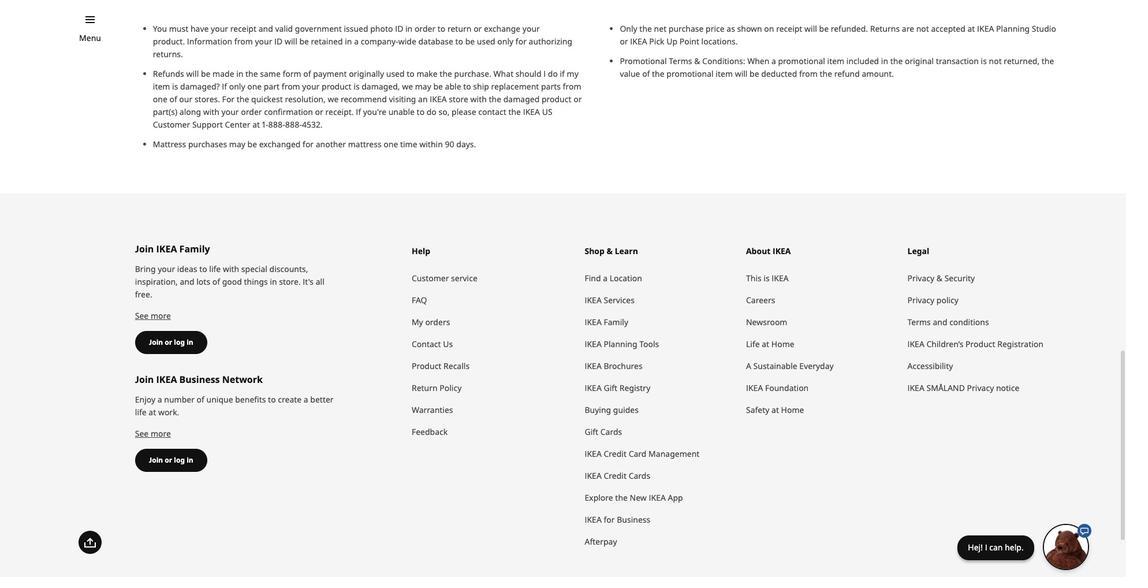 Task type: locate. For each thing, give the bounding box(es) containing it.
order up center on the top left
[[241, 106, 262, 117]]

0 horizontal spatial &
[[695, 55, 701, 66]]

1 vertical spatial see
[[135, 428, 149, 439]]

be inside only the net purchase price as shown on receipt will be refunded. returns are not accepted at ikea planning studio or ikea pick up point locations.
[[820, 23, 829, 34]]

may down center on the top left
[[229, 139, 246, 150]]

more down free.
[[151, 310, 171, 321]]

1 vertical spatial see more
[[135, 428, 171, 439]]

product down contact
[[412, 360, 442, 371]]

888-
[[268, 119, 285, 130], [285, 119, 302, 130]]

join
[[135, 243, 154, 255], [149, 337, 163, 347], [135, 373, 154, 386], [149, 455, 163, 465]]

one left part
[[247, 81, 262, 92]]

from down receipt and
[[235, 36, 253, 47]]

at right accepted
[[968, 23, 976, 34]]

2 vertical spatial one
[[384, 139, 398, 150]]

see more
[[135, 310, 171, 321], [135, 428, 171, 439]]

is inside promotional terms & conditions: when a promotional item included in the original transaction is not returned, the value of the promotional item will be deducted from the refund amount.
[[982, 55, 988, 66]]

privacy inside privacy policy link
[[908, 295, 935, 306]]

and inside bring your ideas to life with special discounts, inspiration, and lots of good things in store. it's all free.
[[180, 276, 195, 287]]

on
[[765, 23, 775, 34]]

business for ikea
[[179, 373, 220, 386]]

0 horizontal spatial i
[[544, 68, 546, 79]]

0 horizontal spatial with
[[203, 106, 220, 117]]

0 horizontal spatial not
[[917, 23, 930, 34]]

1 vertical spatial i
[[986, 542, 988, 553]]

home inside safety at home link
[[782, 404, 805, 415]]

for up afterpay
[[604, 514, 615, 525]]

i left can
[[986, 542, 988, 553]]

1 horizontal spatial &
[[937, 273, 943, 284]]

will right receipt
[[805, 23, 818, 34]]

2 join or log in button from the top
[[135, 449, 207, 472]]

see more for join ikea business network
[[135, 428, 171, 439]]

0 horizontal spatial we
[[328, 94, 339, 105]]

the inside only the net purchase price as shown on receipt will be refunded. returns are not accepted at ikea planning studio or ikea pick up point locations.
[[640, 23, 652, 34]]

ikea down only
[[631, 36, 648, 47]]

gift
[[604, 382, 618, 393], [585, 426, 599, 437]]

1 vertical spatial gift
[[585, 426, 599, 437]]

your
[[211, 23, 228, 34], [255, 36, 272, 47], [302, 81, 320, 92], [222, 106, 239, 117], [158, 263, 175, 274]]

terms down up
[[669, 55, 693, 66]]

1-
[[262, 119, 268, 130]]

ikea brochures
[[585, 360, 643, 371]]

contact
[[412, 339, 441, 350]]

0 vertical spatial join or log in button
[[135, 331, 207, 354]]

1 vertical spatial not
[[990, 55, 1003, 66]]

only the net purchase price as shown on receipt will be refunded. returns are not accepted at ikea planning studio or ikea pick up point locations.
[[620, 23, 1057, 47]]

customer down part(s)
[[153, 119, 190, 130]]

0 vertical spatial home
[[772, 339, 795, 350]]

2 see more link from the top
[[135, 428, 171, 439]]

0 vertical spatial may
[[415, 81, 432, 92]]

1 horizontal spatial product
[[966, 339, 996, 350]]

from right 'deducted'
[[800, 68, 818, 79]]

or
[[620, 36, 629, 47], [574, 94, 582, 105], [315, 106, 324, 117], [165, 337, 172, 347], [165, 455, 172, 465]]

2 888- from the left
[[285, 119, 302, 130]]

with up good
[[223, 263, 239, 274]]

your left id
[[255, 36, 272, 47]]

menu
[[79, 32, 101, 43]]

ikea down gift cards at the bottom of page
[[585, 448, 602, 459]]

with up support at the left top
[[203, 106, 220, 117]]

at left 1-
[[253, 119, 260, 130]]

item
[[828, 55, 845, 66], [716, 68, 733, 79], [153, 81, 170, 92]]

privacy up privacy policy
[[908, 273, 935, 284]]

2 see more from the top
[[135, 428, 171, 439]]

of down promotional
[[643, 68, 650, 79]]

join or log in for family
[[149, 337, 193, 347]]

and up children's
[[934, 317, 948, 328]]

product recalls
[[412, 360, 470, 371]]

see down free.
[[135, 310, 149, 321]]

0 vertical spatial promotional
[[779, 55, 826, 66]]

0 vertical spatial see more link
[[135, 310, 171, 321]]

not inside promotional terms & conditions: when a promotional item included in the original transaction is not returned, the value of the promotional item will be deducted from the refund amount.
[[990, 55, 1003, 66]]

promotional up 'deducted'
[[779, 55, 826, 66]]

for
[[222, 94, 235, 105]]

or down only
[[620, 36, 629, 47]]

0 horizontal spatial cards
[[601, 426, 623, 437]]

0 horizontal spatial customer
[[153, 119, 190, 130]]

1 see more link from the top
[[135, 310, 171, 321]]

database
[[419, 36, 454, 47]]

ikea småland privacy notice link
[[908, 377, 1058, 399]]

be
[[820, 23, 829, 34], [300, 36, 309, 47], [466, 36, 475, 47], [201, 68, 211, 79], [750, 68, 760, 79], [434, 81, 443, 92], [248, 139, 257, 150]]

be down the when on the top right of page
[[750, 68, 760, 79]]

see down 'enjoy'
[[135, 428, 149, 439]]

1 vertical spatial customer
[[412, 273, 449, 284]]

1 horizontal spatial planning
[[997, 23, 1031, 34]]

0 vertical spatial and
[[180, 276, 195, 287]]

family down services
[[604, 317, 629, 328]]

used inside you must have your receipt and valid government issued photo id in order to return or exchange your product. information from your id will be retained in a company-wide database to be used only for authorizing returns.
[[477, 36, 496, 47]]

cards down "buying guides"
[[601, 426, 623, 437]]

1 vertical spatial if
[[356, 106, 361, 117]]

0 vertical spatial life
[[209, 263, 221, 274]]

0 vertical spatial do
[[548, 68, 558, 79]]

of
[[304, 68, 311, 79], [643, 68, 650, 79], [170, 94, 177, 105], [213, 276, 220, 287], [197, 394, 205, 405]]

purchase
[[669, 23, 704, 34]]

privacy policy
[[908, 295, 959, 306]]

2 horizontal spatial for
[[604, 514, 615, 525]]

not for returned,
[[990, 55, 1003, 66]]

to inside the 'enjoy a number of unique benefits to create a better life at work.'
[[268, 394, 276, 405]]

promotional
[[779, 55, 826, 66], [667, 68, 714, 79]]

1 join or log in button from the top
[[135, 331, 207, 354]]

your down for
[[222, 106, 239, 117]]

0 horizontal spatial life
[[135, 407, 147, 418]]

to up lots
[[199, 263, 207, 274]]

2 vertical spatial privacy
[[968, 382, 995, 393]]

1 horizontal spatial business
[[617, 514, 651, 525]]

2 log from the top
[[174, 455, 185, 465]]

the
[[640, 23, 652, 34], [891, 55, 903, 66], [1042, 55, 1055, 66], [246, 68, 258, 79], [440, 68, 453, 79], [653, 68, 665, 79], [820, 68, 833, 79], [237, 94, 249, 105], [489, 94, 502, 105], [509, 106, 521, 117], [616, 492, 628, 503]]

hej! i can help.
[[969, 542, 1024, 553]]

ikea foundation
[[747, 382, 809, 393]]

1 horizontal spatial we
[[402, 81, 413, 92]]

shown
[[738, 23, 763, 34]]

and
[[180, 276, 195, 287], [934, 317, 948, 328]]

explore the new ikea app
[[585, 492, 684, 503]]

safety
[[747, 404, 770, 415]]

ikea up number at the bottom of page
[[156, 373, 177, 386]]

the left new
[[616, 492, 628, 503]]

0 vertical spatial log
[[174, 337, 185, 347]]

returned,
[[1005, 55, 1040, 66]]

ikea credit cards
[[585, 470, 651, 481]]

of inside bring your ideas to life with special discounts, inspiration, and lots of good things in store. it's all free.
[[213, 276, 220, 287]]

number
[[164, 394, 195, 405]]

join or log in up join ikea business network
[[149, 337, 193, 347]]

will inside only the net purchase price as shown on receipt will be refunded. returns are not accepted at ikea planning studio or ikea pick up point locations.
[[805, 23, 818, 34]]

1 vertical spatial home
[[782, 404, 805, 415]]

join ikea family
[[135, 243, 210, 255]]

1 vertical spatial promotional
[[667, 68, 714, 79]]

we up receipt.
[[328, 94, 339, 105]]

0 vertical spatial cards
[[601, 426, 623, 437]]

with down ship
[[471, 94, 487, 105]]

1 horizontal spatial gift
[[604, 382, 618, 393]]

privacy policy link
[[908, 289, 1058, 311]]

1 see from the top
[[135, 310, 149, 321]]

more for family
[[151, 310, 171, 321]]

home down foundation
[[782, 404, 805, 415]]

only
[[498, 36, 514, 47], [229, 81, 245, 92]]

join up 'enjoy'
[[135, 373, 154, 386]]

0 horizontal spatial one
[[153, 94, 167, 105]]

1 vertical spatial privacy
[[908, 295, 935, 306]]

1 horizontal spatial not
[[990, 55, 1003, 66]]

one left time
[[384, 139, 398, 150]]

i inside refunds will be made in the same form of payment originally used to make the purchase. what should i do if my item is damaged? if only one part from your product is damaged, we may be able to ship replacement parts from one of our stores. for the quickest resolution, we recommend visiting an ikea store with the damaged product or part(s) along with your order confirmation or receipt. if you're unable to do so, please contact the ikea us customer support center at 1-888-888-4532.
[[544, 68, 546, 79]]

and inside terms and conditions link
[[934, 317, 948, 328]]

customer
[[153, 119, 190, 130], [412, 273, 449, 284]]

my
[[412, 317, 423, 328]]

may
[[415, 81, 432, 92], [229, 139, 246, 150]]

0 vertical spatial one
[[247, 81, 262, 92]]

1 horizontal spatial item
[[716, 68, 733, 79]]

safety at home
[[747, 404, 805, 415]]

same
[[260, 68, 281, 79]]

ikea left us
[[523, 106, 540, 117]]

faq link
[[412, 289, 574, 311]]

item inside refunds will be made in the same form of payment originally used to make the purchase. what should i do if my item is damaged? if only one part from your product is damaged, we may be able to ship replacement parts from one of our stores. for the quickest resolution, we recommend visiting an ikea store with the damaged product or part(s) along with your order confirmation or receipt. if you're unable to do so, please contact the ikea us customer support center at 1-888-888-4532.
[[153, 81, 170, 92]]

1 vertical spatial one
[[153, 94, 167, 105]]

order up the database
[[415, 23, 436, 34]]

0 vertical spatial join or log in
[[149, 337, 193, 347]]

is
[[982, 55, 988, 66], [172, 81, 178, 92], [354, 81, 360, 92], [764, 273, 770, 284]]

0 vertical spatial with
[[471, 94, 487, 105]]

one up part(s)
[[153, 94, 167, 105]]

for inside you must have your receipt and valid government issued photo id in order to return or exchange your product. information from your id will be retained in a company-wide database to be used only for authorizing returns.
[[516, 36, 527, 47]]

join or log in button down work.
[[135, 449, 207, 472]]

1 horizontal spatial order
[[415, 23, 436, 34]]

must
[[169, 23, 189, 34]]

1 vertical spatial log
[[174, 455, 185, 465]]

may inside refunds will be made in the same form of payment originally used to make the purchase. what should i do if my item is damaged? if only one part from your product is damaged, we may be able to ship replacement parts from one of our stores. for the quickest resolution, we recommend visiting an ikea store with the damaged product or part(s) along with your order confirmation or receipt. if you're unable to do so, please contact the ikea us customer support center at 1-888-888-4532.
[[415, 81, 432, 92]]

buying
[[585, 404, 612, 415]]

1 vertical spatial family
[[604, 317, 629, 328]]

0 vertical spatial customer
[[153, 119, 190, 130]]

2 horizontal spatial item
[[828, 55, 845, 66]]

or down work.
[[165, 455, 172, 465]]

1 horizontal spatial may
[[415, 81, 432, 92]]

1 horizontal spatial promotional
[[779, 55, 826, 66]]

locations.
[[702, 36, 738, 47]]

0 vertical spatial credit
[[604, 448, 627, 459]]

in inside promotional terms & conditions: when a promotional item included in the original transaction is not returned, the value of the promotional item will be deducted from the refund amount.
[[882, 55, 889, 66]]

1 vertical spatial planning
[[604, 339, 638, 350]]

is up recommend
[[354, 81, 360, 92]]

1 vertical spatial &
[[937, 273, 943, 284]]

1 vertical spatial order
[[241, 106, 262, 117]]

1 join or log in from the top
[[149, 337, 193, 347]]

customer service
[[412, 273, 478, 284]]

net
[[655, 23, 667, 34]]

footer
[[0, 194, 1127, 577]]

1 log from the top
[[174, 337, 185, 347]]

0 horizontal spatial family
[[179, 243, 210, 255]]

1 credit from the top
[[604, 448, 627, 459]]

join up bring
[[135, 243, 154, 255]]

will inside refunds will be made in the same form of payment originally used to make the purchase. what should i do if my item is damaged? if only one part from your product is damaged, we may be able to ship replacement parts from one of our stores. for the quickest resolution, we recommend visiting an ikea store with the damaged product or part(s) along with your order confirmation or receipt. if you're unable to do so, please contact the ikea us customer support center at 1-888-888-4532.
[[186, 68, 199, 79]]

0 vertical spatial privacy
[[908, 273, 935, 284]]

only inside you must have your receipt and valid government issued photo id in order to return or exchange your product. information from your id will be retained in a company-wide database to be used only for authorizing returns.
[[498, 36, 514, 47]]

more for business
[[151, 428, 171, 439]]

0 vertical spatial i
[[544, 68, 546, 79]]

0 vertical spatial planning
[[997, 23, 1031, 34]]

0 vertical spatial not
[[917, 23, 930, 34]]

business up number at the bottom of page
[[179, 373, 220, 386]]

enjoy
[[135, 394, 156, 405]]

ikea left brochures on the bottom
[[585, 360, 602, 371]]

2 more from the top
[[151, 428, 171, 439]]

0 vertical spatial product
[[322, 81, 352, 92]]

1 horizontal spatial for
[[516, 36, 527, 47]]

1 horizontal spatial i
[[986, 542, 988, 553]]

business inside 'link'
[[617, 514, 651, 525]]

log down work.
[[174, 455, 185, 465]]

planning up brochures on the bottom
[[604, 339, 638, 350]]

1 vertical spatial we
[[328, 94, 339, 105]]

see more link down free.
[[135, 310, 171, 321]]

buying guides link
[[585, 399, 735, 421]]

ikea up buying
[[585, 382, 602, 393]]

and down ideas
[[180, 276, 195, 287]]

item up refund
[[828, 55, 845, 66]]

log up join ikea business network
[[174, 337, 185, 347]]

for
[[516, 36, 527, 47], [303, 139, 314, 150], [604, 514, 615, 525]]

0 vertical spatial item
[[828, 55, 845, 66]]

used inside refunds will be made in the same form of payment originally used to make the purchase. what should i do if my item is damaged? if only one part from your product is damaged, we may be able to ship replacement parts from one of our stores. for the quickest resolution, we recommend visiting an ikea store with the damaged product or part(s) along with your order confirmation or receipt. if you're unable to do so, please contact the ikea us customer support center at 1-888-888-4532.
[[386, 68, 405, 79]]

business down explore the new ikea app
[[617, 514, 651, 525]]

0 horizontal spatial product
[[322, 81, 352, 92]]

your up inspiration,
[[158, 263, 175, 274]]

i inside button
[[986, 542, 988, 553]]

product down payment
[[322, 81, 352, 92]]

1 vertical spatial business
[[617, 514, 651, 525]]

0 vertical spatial only
[[498, 36, 514, 47]]

explore the new ikea app link
[[585, 487, 735, 509]]

ikea gift registry link
[[585, 377, 735, 399]]

cards inside gift cards link
[[601, 426, 623, 437]]

be left refunded.
[[820, 23, 829, 34]]

of left unique
[[197, 394, 205, 405]]

valid
[[275, 23, 293, 34]]

return
[[412, 382, 438, 393]]

for down 4532.
[[303, 139, 314, 150]]

1 vertical spatial life
[[135, 407, 147, 418]]

0 horizontal spatial may
[[229, 139, 246, 150]]

the left net
[[640, 23, 652, 34]]

1 horizontal spatial cards
[[629, 470, 651, 481]]

product down parts
[[542, 94, 572, 105]]

1 more from the top
[[151, 310, 171, 321]]

1 horizontal spatial used
[[477, 36, 496, 47]]

a down issued
[[354, 36, 359, 47]]

credit for card
[[604, 448, 627, 459]]

& down the point
[[695, 55, 701, 66]]

2 credit from the top
[[604, 470, 627, 481]]

privacy down 'accessibility' link
[[968, 382, 995, 393]]

2 see from the top
[[135, 428, 149, 439]]

0 vertical spatial see more
[[135, 310, 171, 321]]

privacy for privacy policy
[[908, 295, 935, 306]]

1 horizontal spatial and
[[934, 317, 948, 328]]

home inside life at home link
[[772, 339, 795, 350]]

1 horizontal spatial product
[[542, 94, 572, 105]]

will up 'damaged?'
[[186, 68, 199, 79]]

ikea planning tools link
[[585, 333, 735, 355]]

1 vertical spatial for
[[303, 139, 314, 150]]

with
[[471, 94, 487, 105], [203, 106, 220, 117], [223, 263, 239, 274]]

new
[[630, 492, 647, 503]]

& inside the privacy & security link
[[937, 273, 943, 284]]

0 horizontal spatial item
[[153, 81, 170, 92]]

not right are
[[917, 23, 930, 34]]

damaged?
[[180, 81, 220, 92]]

discounts,
[[270, 263, 308, 274]]

newsroom link
[[747, 311, 897, 333]]

only down exchange your
[[498, 36, 514, 47]]

if down made
[[222, 81, 227, 92]]

used up damaged,
[[386, 68, 405, 79]]

id in
[[395, 23, 413, 34]]

0 horizontal spatial only
[[229, 81, 245, 92]]

join or log in button for business
[[135, 449, 207, 472]]

1 vertical spatial join or log in
[[149, 455, 193, 465]]

conditions:
[[703, 55, 746, 66]]

1 horizontal spatial do
[[548, 68, 558, 79]]

1 see more from the top
[[135, 310, 171, 321]]

refunded.
[[831, 23, 869, 34]]

contact us link
[[412, 333, 574, 355]]

ikea planning tools
[[585, 339, 660, 350]]

careers link
[[747, 289, 897, 311]]

original
[[906, 55, 935, 66]]

log for business
[[174, 455, 185, 465]]

1 vertical spatial product
[[412, 360, 442, 371]]

promotional terms & conditions: when a promotional item included in the original transaction is not returned, the value of the promotional item will be deducted from the refund amount.
[[620, 55, 1055, 79]]

gift down buying
[[585, 426, 599, 437]]

to inside bring your ideas to life with special discounts, inspiration, and lots of good things in store. it's all free.
[[199, 263, 207, 274]]

1 888- from the left
[[268, 119, 285, 130]]

join or log in button up join ikea business network
[[135, 331, 207, 354]]

the right 'returned,' at the right top of the page
[[1042, 55, 1055, 66]]

2 vertical spatial for
[[604, 514, 615, 525]]

warranties
[[412, 404, 453, 415]]

damaged,
[[362, 81, 400, 92]]

not inside only the net purchase price as shown on receipt will be refunded. returns are not accepted at ikea planning studio or ikea pick up point locations.
[[917, 23, 930, 34]]

1 vertical spatial cards
[[629, 470, 651, 481]]

ikea down accessibility
[[908, 382, 925, 393]]

privacy inside ikea småland privacy notice link
[[968, 382, 995, 393]]

one
[[247, 81, 262, 92], [153, 94, 167, 105], [384, 139, 398, 150]]

mattress purchases may be exchanged for another mattress one time within 90 days.
[[153, 139, 476, 150]]

0 vertical spatial business
[[179, 373, 220, 386]]

find a location
[[585, 273, 643, 284]]

2 vertical spatial item
[[153, 81, 170, 92]]

your inside bring your ideas to life with special discounts, inspiration, and lots of good things in store. it's all free.
[[158, 263, 175, 274]]

2 join or log in from the top
[[149, 455, 193, 465]]

1 vertical spatial terms
[[908, 317, 931, 328]]

1 vertical spatial see more link
[[135, 428, 171, 439]]

0 vertical spatial order
[[415, 23, 436, 34]]

planning left studio
[[997, 23, 1031, 34]]

issued
[[344, 23, 368, 34]]

see more link
[[135, 310, 171, 321], [135, 428, 171, 439]]

retained
[[311, 36, 343, 47]]

network
[[222, 373, 263, 386]]

damaged
[[504, 94, 540, 105]]

be left able
[[434, 81, 443, 92]]

order inside you must have your receipt and valid government issued photo id in order to return or exchange your product. information from your id will be retained in a company-wide database to be used only for authorizing returns.
[[415, 23, 436, 34]]

&
[[695, 55, 701, 66], [937, 273, 943, 284]]

& left security
[[937, 273, 943, 284]]

0 horizontal spatial do
[[427, 106, 437, 117]]

what
[[494, 68, 514, 79]]

support
[[192, 119, 223, 130]]

children's
[[927, 339, 964, 350]]

credit up ikea credit cards on the bottom of the page
[[604, 448, 627, 459]]

recommend
[[341, 94, 387, 105]]



Task type: vqa. For each thing, say whether or not it's contained in the screenshot.
the App
yes



Task type: describe. For each thing, give the bounding box(es) containing it.
authorizing
[[529, 36, 573, 47]]

registry
[[620, 382, 651, 393]]

at inside only the net purchase price as shown on receipt will be refunded. returns are not accepted at ikea planning studio or ikea pick up point locations.
[[968, 23, 976, 34]]

0 vertical spatial product
[[966, 339, 996, 350]]

can
[[990, 542, 1004, 553]]

find a location link
[[585, 267, 735, 289]]

not for accepted
[[917, 23, 930, 34]]

ikea down find
[[585, 295, 602, 306]]

ikea up accessibility
[[908, 339, 925, 350]]

& inside promotional terms & conditions: when a promotional item included in the original transaction is not returned, the value of the promotional item will be deducted from the refund amount.
[[695, 55, 701, 66]]

planning inside only the net purchase price as shown on receipt will be refunded. returns are not accepted at ikea planning studio or ikea pick up point locations.
[[997, 23, 1031, 34]]

careers
[[747, 295, 776, 306]]

the down promotional
[[653, 68, 665, 79]]

1 vertical spatial with
[[203, 106, 220, 117]]

be inside promotional terms & conditions: when a promotional item included in the original transaction is not returned, the value of the promotional item will be deducted from the refund amount.
[[750, 68, 760, 79]]

ikea services link
[[585, 289, 735, 311]]

the left same
[[246, 68, 258, 79]]

a inside you must have your receipt and valid government issued photo id in order to return or exchange your product. information from your id will be retained in a company-wide database to be used only for authorizing returns.
[[354, 36, 359, 47]]

4532.
[[302, 119, 323, 130]]

life
[[747, 339, 760, 350]]

ikea gift registry
[[585, 382, 651, 393]]

be up 'damaged?'
[[201, 68, 211, 79]]

returns
[[871, 23, 900, 34]]

in inside you must have your receipt and valid government issued photo id in order to return or exchange your product. information from your id will be retained in a company-wide database to be used only for authorizing returns.
[[345, 36, 352, 47]]

join or log in button for family
[[135, 331, 207, 354]]

receipt and
[[230, 23, 273, 34]]

ikea for business
[[585, 514, 651, 525]]

a left better
[[304, 394, 308, 405]]

the up amount.
[[891, 55, 903, 66]]

is down refunds
[[172, 81, 178, 92]]

the down damaged
[[509, 106, 521, 117]]

promotional
[[620, 55, 667, 66]]

return policy link
[[412, 377, 574, 399]]

footer containing join ikea family
[[0, 194, 1127, 577]]

ikea family link
[[585, 311, 735, 333]]

stores.
[[195, 94, 220, 105]]

exchanged
[[259, 139, 301, 150]]

will inside promotional terms & conditions: when a promotional item included in the original transaction is not returned, the value of the promotional item will be deducted from the refund amount.
[[735, 68, 748, 79]]

1 horizontal spatial if
[[356, 106, 361, 117]]

orders
[[426, 317, 450, 328]]

be down return or
[[466, 36, 475, 47]]

a sustainable everyday
[[747, 360, 834, 371]]

ikea credit card management link
[[585, 443, 735, 465]]

be down government
[[300, 36, 309, 47]]

part(s)
[[153, 106, 178, 117]]

at right the life
[[762, 339, 770, 350]]

a right 'enjoy'
[[158, 394, 162, 405]]

make
[[417, 68, 438, 79]]

to up the database
[[438, 23, 446, 34]]

the right for
[[237, 94, 249, 105]]

buying guides
[[585, 404, 639, 415]]

ikea left app on the right of page
[[649, 492, 666, 503]]

policy
[[937, 295, 959, 306]]

0 horizontal spatial promotional
[[667, 68, 714, 79]]

business for for
[[617, 514, 651, 525]]

so,
[[439, 106, 450, 117]]

a inside promotional terms & conditions: when a promotional item included in the original transaction is not returned, the value of the promotional item will be deducted from the refund amount.
[[772, 55, 777, 66]]

2 horizontal spatial one
[[384, 139, 398, 150]]

at inside refunds will be made in the same form of payment originally used to make the purchase. what should i do if my item is damaged? if only one part from your product is damaged, we may be able to ship replacement parts from one of our stores. for the quickest resolution, we recommend visiting an ikea store with the damaged product or part(s) along with your order confirmation or receipt. if you're unable to do so, please contact the ikea us customer support center at 1-888-888-4532.
[[253, 119, 260, 130]]

enjoy a number of unique benefits to create a better life at work.
[[135, 394, 334, 418]]

point
[[680, 36, 700, 47]]

ikea services
[[585, 295, 635, 306]]

guides
[[614, 404, 639, 415]]

visiting
[[389, 94, 416, 105]]

cards inside ikea credit cards link
[[629, 470, 651, 481]]

to left make
[[407, 68, 415, 79]]

mattress
[[348, 139, 382, 150]]

in inside bring your ideas to life with special discounts, inspiration, and lots of good things in store. it's all free.
[[270, 276, 277, 287]]

the up contact
[[489, 94, 502, 105]]

up
[[667, 36, 678, 47]]

ikea småland privacy notice
[[908, 382, 1020, 393]]

0 horizontal spatial for
[[303, 139, 314, 150]]

everyday
[[800, 360, 834, 371]]

unique
[[207, 394, 233, 405]]

should
[[516, 68, 542, 79]]

join ikea business network
[[135, 373, 263, 386]]

ikea children's product registration
[[908, 339, 1044, 350]]

1 horizontal spatial terms
[[908, 317, 931, 328]]

location
[[610, 273, 643, 284]]

privacy for privacy & security
[[908, 273, 935, 284]]

purchases
[[188, 139, 227, 150]]

this is ikea
[[747, 273, 789, 284]]

of right form
[[304, 68, 311, 79]]

to down purchase.
[[464, 81, 471, 92]]

your right have
[[211, 23, 228, 34]]

a right find
[[603, 273, 608, 284]]

time
[[400, 139, 418, 150]]

or up 4532.
[[315, 106, 324, 117]]

join down free.
[[149, 337, 163, 347]]

the inside footer
[[616, 492, 628, 503]]

see for join ikea family
[[135, 310, 149, 321]]

recalls
[[444, 360, 470, 371]]

join or log in for business
[[149, 455, 193, 465]]

ikea right the this
[[772, 273, 789, 284]]

ikea family
[[585, 317, 629, 328]]

is right the this
[[764, 273, 770, 284]]

from down form
[[282, 81, 300, 92]]

to down return or
[[456, 36, 464, 47]]

create
[[278, 394, 302, 405]]

see more link for join ikea family
[[135, 310, 171, 321]]

life inside bring your ideas to life with special discounts, inspiration, and lots of good things in store. it's all free.
[[209, 263, 221, 274]]

only inside refunds will be made in the same form of payment originally used to make the purchase. what should i do if my item is damaged? if only one part from your product is damaged, we may be able to ship replacement parts from one of our stores. for the quickest resolution, we recommend visiting an ikea store with the damaged product or part(s) along with your order confirmation or receipt. if you're unable to do so, please contact the ikea us customer support center at 1-888-888-4532.
[[229, 81, 245, 92]]

0 vertical spatial we
[[402, 81, 413, 92]]

ikea up so,
[[430, 94, 447, 105]]

ikea up safety on the right of page
[[747, 382, 764, 393]]

1 horizontal spatial family
[[604, 317, 629, 328]]

1 vertical spatial may
[[229, 139, 246, 150]]

have
[[191, 23, 209, 34]]

ikea brochures link
[[585, 355, 735, 377]]

hej!
[[969, 542, 984, 553]]

ikea right accepted
[[978, 23, 995, 34]]

be down center on the top left
[[248, 139, 257, 150]]

log for family
[[174, 337, 185, 347]]

from down "my"
[[563, 81, 582, 92]]

1 horizontal spatial customer
[[412, 273, 449, 284]]

another
[[316, 139, 346, 150]]

tools
[[640, 339, 660, 350]]

home for safety at home
[[782, 404, 805, 415]]

ideas
[[177, 263, 197, 274]]

notice
[[997, 382, 1020, 393]]

0 horizontal spatial if
[[222, 81, 227, 92]]

ikea down ikea family
[[585, 339, 602, 350]]

accepted
[[932, 23, 966, 34]]

for inside 'link'
[[604, 514, 615, 525]]

life inside the 'enjoy a number of unique benefits to create a better life at work.'
[[135, 407, 147, 418]]

receipt.
[[326, 106, 354, 117]]

parts
[[541, 81, 561, 92]]

service
[[451, 273, 478, 284]]

1 vertical spatial product
[[542, 94, 572, 105]]

gift cards
[[585, 426, 623, 437]]

with inside bring your ideas to life with special discounts, inspiration, and lots of good things in store. it's all free.
[[223, 263, 239, 274]]

1 vertical spatial item
[[716, 68, 733, 79]]

0 horizontal spatial product
[[412, 360, 442, 371]]

order inside refunds will be made in the same form of payment originally used to make the purchase. what should i do if my item is damaged? if only one part from your product is damaged, we may be able to ship replacement parts from one of our stores. for the quickest resolution, we recommend visiting an ikea store with the damaged product or part(s) along with your order confirmation or receipt. if you're unable to do so, please contact the ikea us customer support center at 1-888-888-4532.
[[241, 106, 262, 117]]

my orders link
[[412, 311, 574, 333]]

customer inside refunds will be made in the same form of payment originally used to make the purchase. what should i do if my item is damaged? if only one part from your product is damaged, we may be able to ship replacement parts from one of our stores. for the quickest resolution, we recommend visiting an ikea store with the damaged product or part(s) along with your order confirmation or receipt. if you're unable to do so, please contact the ikea us customer support center at 1-888-888-4532.
[[153, 119, 190, 130]]

refunds
[[153, 68, 184, 79]]

product recalls link
[[412, 355, 574, 377]]

1 vertical spatial do
[[427, 106, 437, 117]]

at right safety on the right of page
[[772, 404, 780, 415]]

credit for cards
[[604, 470, 627, 481]]

photo
[[371, 23, 393, 34]]

you must have your receipt and valid government issued photo id in order to return or exchange your product. information from your id will be retained in a company-wide database to be used only for authorizing returns.
[[153, 23, 573, 59]]

good
[[222, 276, 242, 287]]

afterpay
[[585, 536, 618, 547]]

or down "my"
[[574, 94, 582, 105]]

terms inside promotional terms & conditions: when a promotional item included in the original transaction is not returned, the value of the promotional item will be deducted from the refund amount.
[[669, 55, 693, 66]]

0 horizontal spatial planning
[[604, 339, 638, 350]]

better
[[311, 394, 334, 405]]

to down an
[[417, 106, 425, 117]]

1 horizontal spatial one
[[247, 81, 262, 92]]

faq
[[412, 295, 427, 306]]

your up resolution,
[[302, 81, 320, 92]]

refunds will be made in the same form of payment originally used to make the purchase. what should i do if my item is damaged? if only one part from your product is damaged, we may be able to ship replacement parts from one of our stores. for the quickest resolution, we recommend visiting an ikea store with the damaged product or part(s) along with your order confirmation or receipt. if you're unable to do so, please contact the ikea us customer support center at 1-888-888-4532.
[[153, 68, 582, 130]]

0 vertical spatial family
[[179, 243, 210, 255]]

see more link for join ikea business network
[[135, 428, 171, 439]]

ikea up the explore at the bottom of page
[[585, 470, 602, 481]]

from inside you must have your receipt and valid government issued photo id in order to return or exchange your product. information from your id will be retained in a company-wide database to be used only for authorizing returns.
[[235, 36, 253, 47]]

life at home
[[747, 339, 795, 350]]

home for life at home
[[772, 339, 795, 350]]

from inside promotional terms & conditions: when a promotional item included in the original transaction is not returned, the value of the promotional item will be deducted from the refund amount.
[[800, 68, 818, 79]]

ikea down ikea services
[[585, 317, 602, 328]]

newsroom
[[747, 317, 788, 328]]

price
[[706, 23, 725, 34]]

things
[[244, 276, 268, 287]]

the left refund
[[820, 68, 833, 79]]

in inside refunds will be made in the same form of payment originally used to make the purchase. what should i do if my item is damaged? if only one part from your product is damaged, we may be able to ship replacement parts from one of our stores. for the quickest resolution, we recommend visiting an ikea store with the damaged product or part(s) along with your order confirmation or receipt. if you're unable to do so, please contact the ikea us customer support center at 1-888-888-4532.
[[236, 68, 244, 79]]

foundation
[[766, 382, 809, 393]]

customer service link
[[412, 267, 574, 289]]

or inside only the net purchase price as shown on receipt will be refunded. returns are not accepted at ikea planning studio or ikea pick up point locations.
[[620, 36, 629, 47]]

ikea inside 'link'
[[585, 514, 602, 525]]

of left our
[[170, 94, 177, 105]]

of inside promotional terms & conditions: when a promotional item included in the original transaction is not returned, the value of the promotional item will be deducted from the refund amount.
[[643, 68, 650, 79]]

join down work.
[[149, 455, 163, 465]]

the up able
[[440, 68, 453, 79]]

see for join ikea business network
[[135, 428, 149, 439]]

ikea inside 'link'
[[585, 360, 602, 371]]

my
[[567, 68, 579, 79]]

sustainable
[[754, 360, 798, 371]]

my orders
[[412, 317, 450, 328]]

unable
[[389, 106, 415, 117]]

or up join ikea business network
[[165, 337, 172, 347]]

ikea up inspiration,
[[156, 243, 177, 255]]

inspiration,
[[135, 276, 178, 287]]

feedback link
[[412, 421, 574, 443]]

of inside the 'enjoy a number of unique benefits to create a better life at work.'
[[197, 394, 205, 405]]

bring
[[135, 263, 156, 274]]

will inside you must have your receipt and valid government issued photo id in order to return or exchange your product. information from your id will be retained in a company-wide database to be used only for authorizing returns.
[[285, 36, 297, 47]]

part
[[264, 81, 280, 92]]

app
[[668, 492, 684, 503]]

at inside the 'enjoy a number of unique benefits to create a better life at work.'
[[149, 407, 156, 418]]

see more for join ikea family
[[135, 310, 171, 321]]

quickest
[[251, 94, 283, 105]]

contact us
[[412, 339, 453, 350]]

mattress
[[153, 139, 186, 150]]



